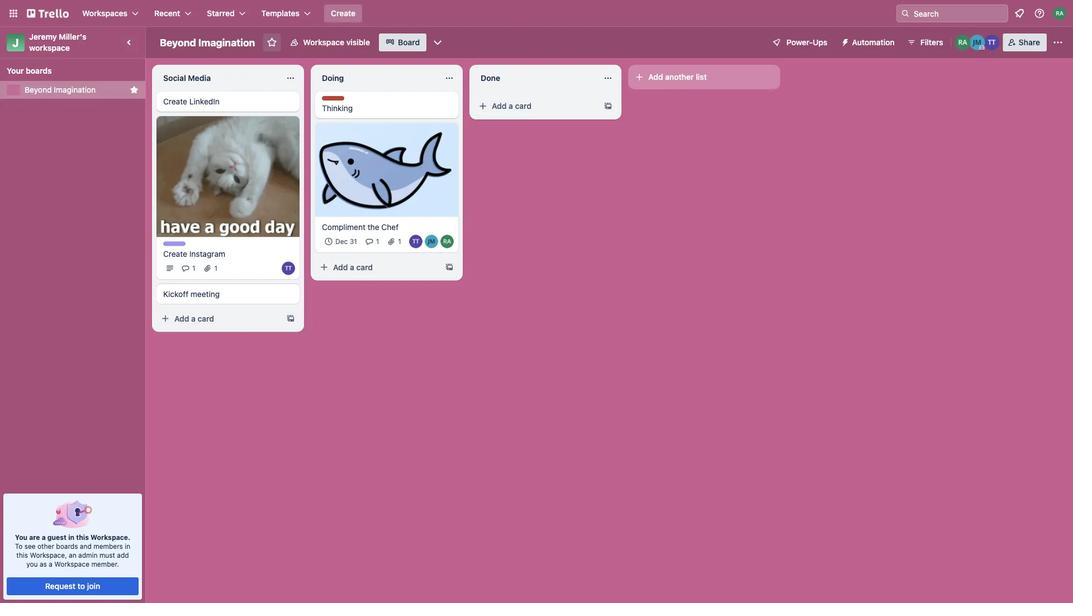 Task type: vqa. For each thing, say whether or not it's contained in the screenshot.
Star or unstar board icon
yes



Task type: locate. For each thing, give the bounding box(es) containing it.
1 horizontal spatial card
[[356, 263, 373, 272]]

you
[[26, 561, 38, 568]]

add a card button down 'kickoff meeting' link
[[156, 310, 282, 328]]

boards right your
[[26, 66, 52, 75]]

this up and
[[76, 534, 89, 542]]

card down meeting
[[198, 314, 214, 323]]

0 vertical spatial beyond imagination
[[160, 36, 255, 48]]

filters button
[[904, 34, 947, 51]]

beyond imagination down your boards with 1 items element at top
[[25, 85, 96, 94]]

0 horizontal spatial beyond imagination
[[25, 85, 96, 94]]

0 horizontal spatial imagination
[[54, 85, 96, 94]]

1 vertical spatial terry turtle (terryturtle) image
[[282, 262, 295, 275]]

media
[[188, 73, 211, 83]]

boards
[[26, 66, 52, 75], [56, 543, 78, 551]]

must
[[99, 552, 115, 559]]

create from template… image for done
[[604, 102, 613, 111]]

a for social media
[[191, 314, 196, 323]]

1 vertical spatial add a card button
[[315, 259, 440, 276]]

create from template… image
[[604, 102, 613, 111], [445, 263, 454, 272]]

0 horizontal spatial boards
[[26, 66, 52, 75]]

add a card
[[492, 101, 532, 111], [333, 263, 373, 272], [174, 314, 214, 323]]

1 vertical spatial create from template… image
[[445, 263, 454, 272]]

0 vertical spatial create
[[331, 9, 356, 18]]

terry turtle (terryturtle) image left share button
[[984, 35, 1000, 50]]

1 vertical spatial add a card
[[333, 263, 373, 272]]

workspace
[[303, 38, 344, 47], [54, 561, 89, 568]]

compliment the chef link
[[322, 222, 452, 233]]

add a card button
[[474, 97, 599, 115], [315, 259, 440, 276], [156, 310, 282, 328]]

create linkedin link
[[163, 96, 293, 107]]

color: purple, title: none image
[[163, 242, 186, 246]]

this down to
[[16, 552, 28, 559]]

1 vertical spatial imagination
[[54, 85, 96, 94]]

card for doing
[[356, 263, 373, 272]]

beyond
[[160, 36, 196, 48], [25, 85, 52, 94]]

add down the dec 31 option
[[333, 263, 348, 272]]

add a card button for doing
[[315, 259, 440, 276]]

ruby anderson (rubyanderson7) image
[[1053, 7, 1066, 20], [955, 35, 971, 50]]

workspaces button
[[75, 4, 145, 22]]

0 vertical spatial add a card button
[[474, 97, 599, 115]]

0 horizontal spatial workspace
[[54, 561, 89, 568]]

create button
[[324, 4, 362, 22]]

0 vertical spatial beyond
[[160, 36, 196, 48]]

0 vertical spatial boards
[[26, 66, 52, 75]]

this member is an admin of this board. image
[[980, 45, 985, 50]]

admin
[[78, 552, 98, 559]]

recent
[[154, 9, 180, 18]]

0 vertical spatial create from template… image
[[604, 102, 613, 111]]

card for done
[[515, 101, 532, 111]]

a down 31
[[350, 263, 354, 272]]

add down kickoff at the left of page
[[174, 314, 189, 323]]

a down kickoff meeting
[[191, 314, 196, 323]]

0 horizontal spatial create from template… image
[[445, 263, 454, 272]]

1 horizontal spatial imagination
[[198, 36, 255, 48]]

2 horizontal spatial add a card
[[492, 101, 532, 111]]

terry turtle (terryturtle) image up create from template… icon
[[282, 262, 295, 275]]

compliment the chef
[[322, 223, 399, 232]]

1 vertical spatial beyond imagination
[[25, 85, 96, 94]]

1 vertical spatial create
[[163, 97, 187, 106]]

0 vertical spatial this
[[76, 534, 89, 542]]

1 horizontal spatial terry turtle (terryturtle) image
[[984, 35, 1000, 50]]

thinking
[[322, 104, 353, 113]]

in right guest
[[68, 534, 74, 542]]

a
[[509, 101, 513, 111], [350, 263, 354, 272], [191, 314, 196, 323], [42, 534, 46, 542], [49, 561, 52, 568]]

jeremy
[[29, 32, 57, 41]]

add
[[117, 552, 129, 559]]

see
[[24, 543, 36, 551]]

customize views image
[[432, 37, 443, 48]]

1 vertical spatial boards
[[56, 543, 78, 551]]

starred icon image
[[130, 86, 139, 94]]

add
[[648, 72, 663, 82], [492, 101, 507, 111], [333, 263, 348, 272], [174, 314, 189, 323]]

1 horizontal spatial add a card button
[[315, 259, 440, 276]]

sm image
[[836, 34, 852, 49]]

0 vertical spatial in
[[68, 534, 74, 542]]

1
[[376, 238, 379, 246], [398, 238, 401, 246], [192, 265, 195, 272], [214, 265, 217, 272]]

back to home image
[[27, 4, 69, 22]]

filters
[[920, 38, 943, 47]]

add a card down 31
[[333, 263, 373, 272]]

add a card button down done text box
[[474, 97, 599, 115]]

are
[[29, 534, 40, 542]]

in up add
[[125, 543, 130, 551]]

add left another
[[648, 72, 663, 82]]

in
[[68, 534, 74, 542], [125, 543, 130, 551]]

this
[[76, 534, 89, 542], [16, 552, 28, 559]]

add a card down kickoff meeting
[[174, 314, 214, 323]]

other
[[37, 543, 54, 551]]

workspace inside you are a guest in this workspace. to see other boards and members in this workspace, an admin must add you as a workspace member.
[[54, 561, 89, 568]]

open information menu image
[[1034, 8, 1045, 19]]

boards up an
[[56, 543, 78, 551]]

workspaces
[[82, 9, 127, 18]]

add down done
[[492, 101, 507, 111]]

1 vertical spatial workspace
[[54, 561, 89, 568]]

board
[[398, 38, 420, 47]]

1 horizontal spatial workspace
[[303, 38, 344, 47]]

imagination
[[198, 36, 255, 48], [54, 85, 96, 94]]

beyond imagination inside text field
[[160, 36, 255, 48]]

imagination down your boards with 1 items element at top
[[54, 85, 96, 94]]

2 vertical spatial create
[[163, 249, 187, 258]]

1 horizontal spatial boards
[[56, 543, 78, 551]]

social
[[163, 73, 186, 83]]

automation button
[[836, 34, 901, 51]]

Social Media text field
[[156, 69, 279, 87]]

workspace visible button
[[283, 34, 377, 51]]

0 horizontal spatial add a card
[[174, 314, 214, 323]]

0 horizontal spatial add a card button
[[156, 310, 282, 328]]

0 horizontal spatial this
[[16, 552, 28, 559]]

starred
[[207, 9, 235, 18]]

share
[[1019, 38, 1040, 47]]

0 horizontal spatial ruby anderson (rubyanderson7) image
[[955, 35, 971, 50]]

create up "workspace visible"
[[331, 9, 356, 18]]

create down social
[[163, 97, 187, 106]]

workspace down an
[[54, 561, 89, 568]]

0 vertical spatial workspace
[[303, 38, 344, 47]]

star or unstar board image
[[266, 37, 277, 48]]

1 horizontal spatial beyond imagination
[[160, 36, 255, 48]]

kickoff meeting link
[[163, 289, 293, 300]]

1 vertical spatial in
[[125, 543, 130, 551]]

add a card down done
[[492, 101, 532, 111]]

1 horizontal spatial ruby anderson (rubyanderson7) image
[[1053, 7, 1066, 20]]

card down done text box
[[515, 101, 532, 111]]

2 vertical spatial add a card button
[[156, 310, 282, 328]]

Search field
[[910, 5, 1008, 22]]

imagination inside text field
[[198, 36, 255, 48]]

terry turtle (terryturtle) image
[[984, 35, 1000, 50], [282, 262, 295, 275]]

request
[[45, 582, 75, 591]]

2 horizontal spatial add a card button
[[474, 97, 599, 115]]

1 horizontal spatial in
[[125, 543, 130, 551]]

31
[[350, 238, 357, 246]]

0 vertical spatial card
[[515, 101, 532, 111]]

beyond imagination
[[160, 36, 255, 48], [25, 85, 96, 94]]

1 vertical spatial card
[[356, 263, 373, 272]]

workspace inside "button"
[[303, 38, 344, 47]]

create inside button
[[331, 9, 356, 18]]

2 vertical spatial card
[[198, 314, 214, 323]]

card for social media
[[198, 314, 214, 323]]

another
[[665, 72, 694, 82]]

0 vertical spatial imagination
[[198, 36, 255, 48]]

a for done
[[509, 101, 513, 111]]

beyond down your boards
[[25, 85, 52, 94]]

0 vertical spatial ruby anderson (rubyanderson7) image
[[1053, 7, 1066, 20]]

power-ups button
[[764, 34, 834, 51]]

add a card button down 31
[[315, 259, 440, 276]]

1 horizontal spatial this
[[76, 534, 89, 542]]

1 horizontal spatial create from template… image
[[604, 102, 613, 111]]

share button
[[1003, 34, 1047, 51]]

instagram
[[189, 249, 225, 258]]

miller's
[[59, 32, 86, 41]]

a down done text box
[[509, 101, 513, 111]]

add for done
[[492, 101, 507, 111]]

ruby anderson (rubyanderson7) image right 'open information menu' image on the right of page
[[1053, 7, 1066, 20]]

Dec 31 checkbox
[[322, 235, 360, 249]]

workspace,
[[30, 552, 67, 559]]

2 vertical spatial add a card
[[174, 314, 214, 323]]

0 horizontal spatial beyond
[[25, 85, 52, 94]]

card
[[515, 101, 532, 111], [356, 263, 373, 272], [198, 314, 214, 323]]

1 down create instagram on the top
[[192, 265, 195, 272]]

1 horizontal spatial add a card
[[333, 263, 373, 272]]

beyond down recent popup button
[[160, 36, 196, 48]]

1 vertical spatial ruby anderson (rubyanderson7) image
[[955, 35, 971, 50]]

0 notifications image
[[1013, 7, 1026, 20]]

1 horizontal spatial beyond
[[160, 36, 196, 48]]

card down 31
[[356, 263, 373, 272]]

0 horizontal spatial card
[[198, 314, 214, 323]]

2 horizontal spatial card
[[515, 101, 532, 111]]

thoughts
[[322, 97, 353, 105]]

workspace left visible on the left top of the page
[[303, 38, 344, 47]]

create
[[331, 9, 356, 18], [163, 97, 187, 106], [163, 249, 187, 258]]

0 vertical spatial add a card
[[492, 101, 532, 111]]

create down color: purple, title: none image
[[163, 249, 187, 258]]

ruby anderson (rubyanderson7) image left this member is an admin of this board. icon
[[955, 35, 971, 50]]

workspace visible
[[303, 38, 370, 47]]

beyond imagination down starred
[[160, 36, 255, 48]]

terry turtle (terryturtle) image
[[409, 235, 423, 249]]

create for create
[[331, 9, 356, 18]]

imagination down starred popup button
[[198, 36, 255, 48]]

add a card for social media
[[174, 314, 214, 323]]



Task type: describe. For each thing, give the bounding box(es) containing it.
your
[[7, 66, 24, 75]]

request to join
[[45, 582, 100, 591]]

create for create instagram
[[163, 249, 187, 258]]

add a card button for social media
[[156, 310, 282, 328]]

ups
[[813, 38, 827, 47]]

templates button
[[255, 4, 317, 22]]

and
[[80, 543, 92, 551]]

create instagram link
[[163, 248, 293, 260]]

color: bold red, title: "thoughts" element
[[322, 96, 353, 105]]

Board name text field
[[154, 34, 261, 51]]

members
[[93, 543, 123, 551]]

power-ups
[[787, 38, 827, 47]]

power-
[[787, 38, 813, 47]]

done
[[481, 73, 500, 83]]

doing
[[322, 73, 344, 83]]

add a card button for done
[[474, 97, 599, 115]]

add a card for doing
[[333, 263, 373, 272]]

you
[[15, 534, 27, 542]]

add inside 'button'
[[648, 72, 663, 82]]

search image
[[901, 9, 910, 18]]

list
[[696, 72, 707, 82]]

recent button
[[148, 4, 198, 22]]

join
[[87, 582, 100, 591]]

beyond inside text field
[[160, 36, 196, 48]]

jeremy miller (jeremymiller198) image
[[969, 35, 985, 50]]

a right are
[[42, 534, 46, 542]]

jeremy miller's workspace
[[29, 32, 88, 53]]

workspace.
[[91, 534, 130, 542]]

a right as
[[49, 561, 52, 568]]

create from template… image
[[286, 314, 295, 323]]

your boards with 1 items element
[[7, 64, 133, 78]]

1 left terry turtle (terryturtle) image on the left
[[398, 238, 401, 246]]

you are a guest in this workspace. to see other boards and members in this workspace, an admin must add you as a workspace member.
[[15, 534, 130, 568]]

workspace
[[29, 43, 70, 53]]

workspace navigation collapse icon image
[[122, 35, 137, 50]]

visible
[[346, 38, 370, 47]]

create from template… image for doing
[[445, 263, 454, 272]]

Done text field
[[474, 69, 597, 87]]

add a card for done
[[492, 101, 532, 111]]

dec
[[335, 238, 348, 246]]

social media
[[163, 73, 211, 83]]

member.
[[91, 561, 119, 568]]

to
[[78, 582, 85, 591]]

chef
[[381, 223, 399, 232]]

add for doing
[[333, 263, 348, 272]]

kickoff
[[163, 289, 188, 299]]

thoughts thinking
[[322, 97, 353, 113]]

1 down instagram
[[214, 265, 217, 272]]

primary element
[[0, 0, 1073, 27]]

add another list button
[[628, 65, 780, 89]]

as
[[40, 561, 47, 568]]

boards inside you are a guest in this workspace. to see other boards and members in this workspace, an admin must add you as a workspace member.
[[56, 543, 78, 551]]

0 horizontal spatial terry turtle (terryturtle) image
[[282, 262, 295, 275]]

0 vertical spatial terry turtle (terryturtle) image
[[984, 35, 1000, 50]]

1 vertical spatial beyond
[[25, 85, 52, 94]]

create linkedin
[[163, 97, 220, 106]]

linkedin
[[189, 97, 220, 106]]

kickoff meeting
[[163, 289, 220, 299]]

thinking link
[[322, 103, 452, 114]]

templates
[[261, 9, 300, 18]]

your boards
[[7, 66, 52, 75]]

j
[[12, 36, 19, 49]]

dec 31
[[335, 238, 357, 246]]

Doing text field
[[315, 69, 438, 87]]

automation
[[852, 38, 895, 47]]

to
[[15, 543, 23, 551]]

the
[[368, 223, 379, 232]]

request to join button
[[7, 578, 138, 596]]

add for social media
[[174, 314, 189, 323]]

compliment
[[322, 223, 365, 232]]

board link
[[379, 34, 427, 51]]

show menu image
[[1052, 37, 1064, 48]]

guest
[[47, 534, 67, 542]]

meeting
[[191, 289, 220, 299]]

an
[[69, 552, 76, 559]]

starred button
[[200, 4, 252, 22]]

a for doing
[[350, 263, 354, 272]]

beyond imagination link
[[25, 84, 125, 96]]

create instagram
[[163, 249, 225, 258]]

1 vertical spatial this
[[16, 552, 28, 559]]

ruby anderson (rubyanderson7) image
[[440, 235, 454, 249]]

1 down the
[[376, 238, 379, 246]]

create for create linkedin
[[163, 97, 187, 106]]

jeremy miller (jeremymiller198) image
[[425, 235, 438, 249]]

0 horizontal spatial in
[[68, 534, 74, 542]]

add another list
[[648, 72, 707, 82]]



